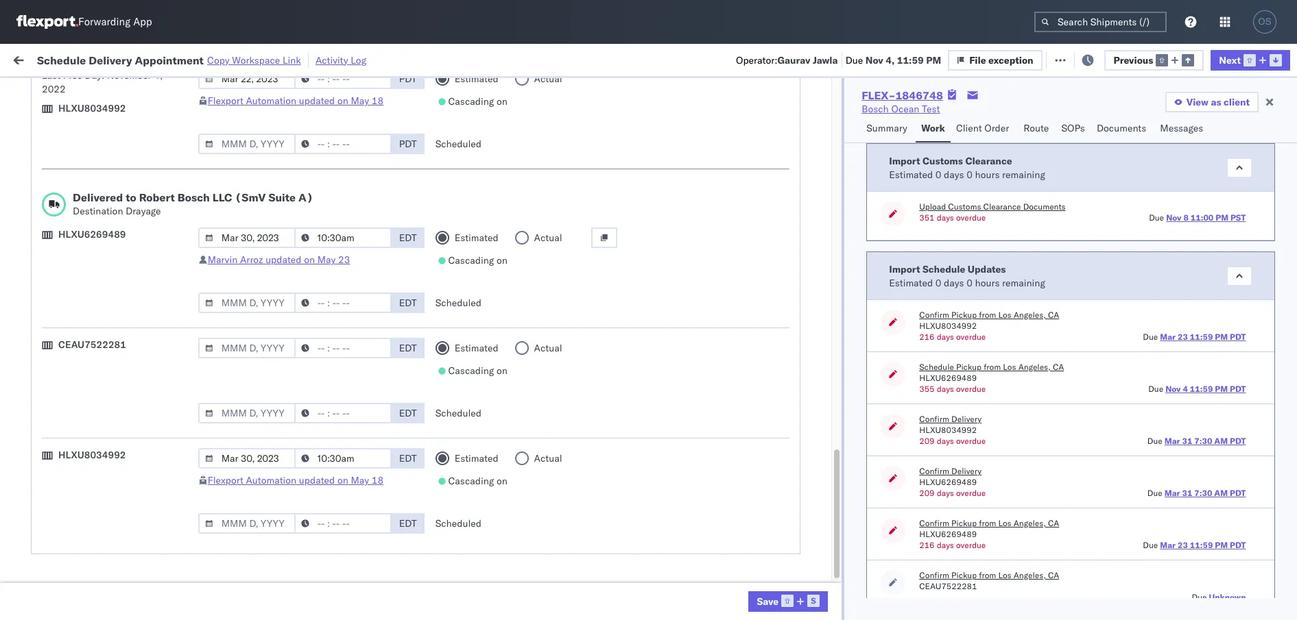 Task type: vqa. For each thing, say whether or not it's contained in the screenshot.


Task type: describe. For each thing, give the bounding box(es) containing it.
6 schedule pickup from los angeles, ca link from the top
[[32, 529, 200, 542]]

pdt for confirm pickup from los angeles, ca hlxu6269489
[[1230, 541, 1246, 551]]

robert
[[139, 191, 175, 204]]

3 2130387 from the top
[[816, 560, 858, 572]]

4 resize handle column header from the left
[[506, 106, 522, 621]]

mbl/mawb numbers button
[[965, 109, 1129, 123]]

mbl/mawb numbers
[[971, 112, 1055, 122]]

3 uetu5238478 from the top
[[952, 379, 1019, 391]]

lhuu7894563, uetu5238478 for schedule delivery appointment
[[879, 348, 1019, 361]]

estimated inside import customs clearance estimated 0 days 0 hours remaining
[[889, 168, 933, 181]]

11:59 up the flex-1846748 link
[[897, 54, 924, 66]]

1660288
[[816, 138, 858, 150]]

schedule pickup from rotterdam, netherlands
[[32, 492, 178, 518]]

actions
[[1244, 112, 1272, 122]]

8 ocean fcl from the top
[[436, 379, 484, 391]]

0 horizontal spatial 11:00
[[229, 288, 256, 301]]

6 resize handle column header from the left
[[741, 106, 758, 621]]

jawla for ceau7522281, hlxu6269489, hlxu8034992
[[1183, 228, 1207, 240]]

flexport automation updated on may 18 button for edt
[[208, 475, 384, 487]]

11:59 up arroz at the left top of page
[[229, 228, 256, 240]]

from up to
[[107, 167, 127, 179]]

28,
[[311, 560, 326, 572]]

pickup down 'destination'
[[75, 258, 104, 270]]

8:30 for schedule delivery appointment
[[229, 470, 250, 482]]

nov right suite
[[300, 198, 318, 210]]

31 for confirm delivery hlxu6269489
[[1182, 488, 1192, 499]]

0 vertical spatial 11:00
[[1191, 213, 1214, 223]]

2 -- : -- -- text field from the top
[[294, 134, 391, 154]]

work button
[[916, 116, 951, 143]]

flex-1846748 for 4th schedule pickup from los angeles, ca link from the bottom of the page
[[786, 258, 858, 271]]

2 vertical spatial dec
[[294, 409, 312, 422]]

23, for schedule pickup from rotterdam, netherlands
[[311, 500, 326, 512]]

workitem
[[15, 112, 51, 122]]

1 -- : -- -- text field from the top
[[294, 69, 391, 89]]

schedule for 4th schedule pickup from los angeles, ca link from the bottom of the page
[[32, 258, 72, 270]]

hlxu8034992 inside the confirm pickup from los angeles, ca hlxu8034992
[[919, 321, 977, 331]]

3 lhuu7894563, uetu5238478 from the top
[[879, 379, 1019, 391]]

mmm d, yyyy text field for automation
[[198, 69, 295, 89]]

agent
[[1273, 470, 1297, 482]]

1662119
[[816, 530, 858, 542]]

9 resize handle column header from the left
[[1127, 106, 1143, 621]]

nov up a)
[[300, 168, 318, 180]]

unknown
[[1209, 593, 1246, 603]]

client
[[1224, 96, 1250, 108]]

11:00 pm pst, nov 8, 2022
[[229, 288, 354, 301]]

351 days overdue
[[919, 213, 986, 223]]

schedule for schedule delivery appointment link associated with 11:59 pm pst, dec 13, 2022
[[32, 348, 72, 360]]

flex-1660288
[[786, 138, 858, 150]]

11:59 pm pst, jan 24, 2023
[[229, 530, 358, 542]]

3 schedule pickup from los angeles, ca link from the top
[[32, 257, 200, 271]]

am up jaehyung choi - test origin agent
[[1214, 436, 1228, 447]]

1 cascading from the top
[[448, 95, 494, 108]]

2023 right 28,
[[328, 560, 352, 572]]

days down confirm delivery hlxu8034992
[[937, 436, 954, 447]]

flex-1846748 for the upload customs clearance documents "link" associated with 11:00 pm pst, nov 8, 2022
[[786, 288, 858, 301]]

hlxu6269489 inside confirm pickup from los angeles, ca hlxu6269489
[[919, 530, 977, 540]]

1 horizontal spatial work
[[921, 122, 945, 134]]

appointment up 'status : ready for work, blocked, in progress'
[[135, 53, 204, 67]]

pickup inside schedule pickup from rotterdam, netherlands
[[75, 492, 104, 505]]

customs inside import customs clearance estimated 0 days 0 hours remaining
[[923, 155, 963, 167]]

confirm pickup from los angeles, ca
[[32, 378, 195, 391]]

bookings test consignee
[[622, 439, 731, 452]]

updates
[[968, 263, 1006, 275]]

operator
[[1150, 112, 1183, 122]]

mbl/mawb
[[971, 112, 1019, 122]]

2 flex-1889466 from the top
[[786, 349, 858, 361]]

0 vertical spatial 23
[[338, 254, 350, 266]]

1 overdue from the top
[[956, 213, 986, 223]]

3 hlxu6269489, from the top
[[952, 228, 1022, 240]]

schedule inside import schedule updates estimated 0 days 0 hours remaining
[[923, 263, 965, 275]]

edt for 4th -- : -- -- text field from the top of the page
[[399, 407, 417, 420]]

205 on track
[[316, 53, 372, 66]]

uetu5238478 for schedule pickup from los angeles, ca
[[952, 318, 1019, 331]]

Search Shipments (/) text field
[[1034, 12, 1167, 32]]

copy workspace link button
[[207, 54, 301, 66]]

my work
[[14, 50, 75, 69]]

5 hlxu6269489, from the top
[[952, 288, 1022, 300]]

4 schedule pickup from los angeles, ca link from the top
[[32, 317, 200, 331]]

8 resize handle column header from the left
[[948, 106, 965, 621]]

pickup up confirm pickup from los angeles, ca on the bottom of the page
[[75, 318, 104, 330]]

filtered by:
[[14, 84, 63, 96]]

from up schedule pickup from rotterdam, netherlands link
[[107, 439, 127, 451]]

work
[[39, 50, 75, 69]]

0 vertical spatial gaurav
[[778, 54, 810, 66]]

confirm pickup from los angeles, ca ceau7522281 due unknown
[[919, 571, 1246, 603]]

overdue for confirm delivery hlxu6269489
[[956, 488, 986, 499]]

0 vertical spatial jawla
[[813, 54, 838, 66]]

flex-1846748 link
[[862, 88, 943, 102]]

2 integration test account - karl lagerfeld from the top
[[622, 500, 800, 512]]

filtered
[[14, 84, 47, 96]]

flexport demo consignee
[[529, 439, 641, 452]]

5 test123456 from the top
[[971, 288, 1029, 301]]

days right 355
[[937, 384, 954, 394]]

maeu9736123
[[971, 439, 1041, 452]]

1 vertical spatial flexport
[[529, 439, 565, 452]]

angeles, inside "schedule pickup from los angeles, ca hlxu6269489"
[[1018, 362, 1051, 372]]

updated for hlxu6269489
[[266, 254, 302, 266]]

5 ceau7522281, hlxu6269489, hlxu8034992 from the top
[[879, 288, 1091, 300]]

days inside import customs clearance estimated 0 days 0 hours remaining
[[944, 168, 964, 181]]

schedule delivery appointment for 11:59 pm pst, dec 13, 2022
[[32, 348, 169, 360]]

pst
[[1231, 213, 1246, 223]]

24, for 2023
[[317, 530, 332, 542]]

workitem button
[[8, 109, 207, 123]]

31 for confirm delivery hlxu8034992
[[1182, 436, 1192, 447]]

confirm pickup from los angeles, ca button up confirm delivery link
[[32, 378, 195, 393]]

1 lagerfeld from the top
[[759, 470, 800, 482]]

13 ocean fcl from the top
[[436, 560, 484, 572]]

1 horizontal spatial exception
[[1082, 53, 1126, 66]]

days down confirm delivery hlxu6269489
[[937, 488, 954, 499]]

4 account from the top
[[692, 590, 728, 603]]

6:00 am pst, dec 24, 2022
[[229, 409, 355, 422]]

schedule pickup from rotterdam, netherlands button
[[32, 492, 203, 520]]

5 resize handle column header from the left
[[598, 106, 615, 621]]

confirm delivery button for confirm delivery hlxu6269489
[[919, 466, 982, 477]]

jaehyung
[[1150, 470, 1190, 482]]

from up confirm pickup from los angeles, ca on the bottom of the page
[[107, 318, 127, 330]]

message
[[185, 53, 223, 66]]

1 integration test account - karl lagerfeld from the top
[[622, 470, 800, 482]]

pdt, for 2nd schedule pickup from los angeles, ca link from the top of the page
[[276, 198, 297, 210]]

abcd1234560
[[879, 530, 947, 542]]

pst, for 6th schedule pickup from los angeles, ca link from the top
[[276, 530, 297, 542]]

(0)
[[223, 53, 241, 66]]

216 days overdue for hlxu8034992
[[919, 332, 986, 342]]

omkar for ceau7522281, hlxu6269489, hlxu8034992
[[1150, 198, 1179, 210]]

flex-2130387 for schedule pickup from rotterdam, netherlands
[[786, 500, 858, 512]]

2 hlxu6269489, from the top
[[952, 198, 1022, 210]]

messages
[[1160, 122, 1203, 134]]

0 down updates
[[967, 277, 973, 289]]

maeu9408431 for schedule pickup from rotterdam, netherlands
[[971, 500, 1041, 512]]

day:
[[85, 69, 105, 82]]

2 lagerfeld from the top
[[759, 500, 800, 512]]

11:59 pm pst, dec 13, 2022 for schedule delivery appointment
[[229, 349, 361, 361]]

marvin arroz updated on may 23 button
[[208, 254, 350, 266]]

: for snoozed
[[319, 85, 321, 95]]

am right '6:00'
[[252, 409, 268, 422]]

schedule for 2nd schedule pickup from los angeles, ca link from the top of the page
[[32, 197, 72, 210]]

abcdefg78456546 for schedule delivery appointment
[[971, 349, 1064, 361]]

status
[[75, 85, 99, 95]]

11:59 down 11:00 pm pst, nov 8, 2022
[[229, 319, 256, 331]]

marvin arroz updated on may 23
[[208, 254, 350, 266]]

confirm pickup from los angeles, ca button for hlxu6269489
[[919, 519, 1059, 530]]

3 ceau7522281, hlxu6269489, hlxu8034992 from the top
[[879, 228, 1091, 240]]

lhuu7894563, for schedule pickup from los angeles, ca
[[879, 318, 949, 331]]

schedule pickup from los angeles, ca for 6th schedule pickup from los angeles, ca link from the top
[[32, 529, 200, 542]]

from inside the confirm pickup from los angeles, ca hlxu8034992
[[979, 310, 996, 320]]

760
[[253, 53, 271, 66]]

los inside confirm pickup from los angeles, ca link
[[124, 378, 139, 391]]

11:59 up 11:00 pm pst, nov 8, 2022
[[229, 258, 256, 271]]

from up confirm delivery link
[[101, 378, 121, 391]]

forwarding app link
[[16, 15, 152, 29]]

0 vertical spatial may
[[351, 95, 369, 107]]

bosch inside delivered to robert bosch llc (smv suite a) destination drayage
[[178, 191, 210, 204]]

action
[[1249, 53, 1279, 66]]

fcl for 4th schedule pickup from los angeles, ca link
[[467, 319, 484, 331]]

2130384
[[816, 590, 858, 603]]

edt for first -- : -- -- text field from the bottom
[[399, 518, 417, 530]]

0 horizontal spatial exception
[[989, 54, 1033, 66]]

10 resize handle column header from the left
[[1219, 106, 1236, 621]]

from down 'destination'
[[107, 258, 127, 270]]

pdt for schedule pickup from los angeles, ca hlxu6269489
[[1230, 384, 1246, 394]]

view as client
[[1187, 96, 1250, 108]]

4 mmm d, yyyy text field from the top
[[198, 449, 295, 469]]

import work
[[117, 53, 174, 66]]

schedule for schedule pickup from rotterdam, netherlands link
[[32, 492, 72, 505]]

1 vertical spatial upload customs clearance documents button
[[919, 202, 1066, 213]]

3 upload customs clearance documents link from the top
[[32, 559, 202, 572]]

upload for the upload customs clearance documents "link" associated with 11:00 pm pst, nov 8, 2022
[[32, 288, 63, 300]]

5 schedule pickup from los angeles, ca link from the top
[[32, 438, 200, 452]]

automation for pdt
[[246, 95, 297, 107]]

los inside "schedule pickup from los angeles, ca hlxu6269489"
[[1003, 362, 1016, 372]]

3 gvcu5265864 from the top
[[879, 560, 946, 572]]

blocked,
[[169, 85, 203, 95]]

fcl for 11:59 pm pdt, nov 4, 2022's schedule delivery appointment link
[[467, 228, 484, 240]]

client order
[[956, 122, 1009, 134]]

flex-1846748 for sixth schedule pickup from los angeles, ca link from the bottom of the page
[[786, 168, 858, 180]]

5 -- : -- -- text field from the top
[[294, 449, 391, 469]]

schedule inside "schedule pickup from los angeles, ca hlxu6269489"
[[919, 362, 954, 372]]

pickup inside confirm pickup from los angeles, ca hlxu6269489
[[952, 519, 977, 529]]

pdt, for the upload customs clearance documents "link" related to 12:00 am pdt, aug 19, 2022
[[277, 138, 298, 150]]

4, for 11:59 pm pdt, nov 4, 2022's schedule delivery appointment link
[[320, 228, 329, 240]]

caiu7969337
[[879, 137, 943, 150]]

november
[[107, 69, 151, 82]]

days right 351
[[937, 213, 954, 223]]

4 flex-1889466 from the top
[[786, 409, 858, 422]]

8 fcl from the top
[[467, 379, 484, 391]]

1 schedule pickup from los angeles, ca link from the top
[[32, 166, 200, 180]]

2022 inside last free day: november 4, 2022
[[42, 83, 66, 95]]

0 horizontal spatial ceau7522281
[[58, 339, 126, 351]]

sops button
[[1056, 116, 1091, 143]]

hlxu6269489 inside confirm delivery hlxu6269489
[[919, 477, 977, 488]]

1 cascading on from the top
[[448, 95, 507, 108]]

flexport automation updated on may 18 for edt
[[208, 475, 384, 487]]

2 account from the top
[[692, 500, 728, 512]]

delivery inside confirm delivery link
[[69, 409, 104, 421]]

import schedule updates estimated 0 days 0 hours remaining
[[889, 263, 1045, 289]]

confirm delivery link
[[32, 408, 104, 422]]

0 vertical spatial work
[[150, 53, 174, 66]]

summary button
[[861, 116, 916, 143]]

app
[[133, 15, 152, 28]]

0 up the confirm pickup from los angeles, ca hlxu8034992
[[936, 277, 941, 289]]

delivery up schedule pickup from rotterdam, netherlands
[[75, 469, 110, 481]]

3 11:59 pm pdt, nov 4, 2022 from the top
[[229, 228, 355, 240]]

operator:
[[736, 54, 778, 66]]

estimated for second -- : -- -- text field
[[455, 73, 498, 85]]

nyku9743990
[[879, 590, 946, 602]]

numbers for container numbers
[[879, 117, 913, 128]]

3 flex-1889466 from the top
[[786, 379, 858, 391]]

11:59 up 8:30 pm pst, jan 28, 2023
[[229, 530, 256, 542]]

1 karl from the top
[[739, 470, 757, 482]]

11:59 left suite
[[229, 198, 256, 210]]

3 test123456 from the top
[[971, 228, 1029, 240]]

confirm pickup from los angeles, ca button for ceau7522281
[[919, 571, 1059, 582]]

3 resize handle column header from the left
[[413, 106, 429, 621]]

11:59 up "unknown"
[[1190, 541, 1213, 551]]

pickup up delivered
[[75, 167, 104, 179]]

ceau7522281, hlxu6269489, hlxu8034992 for 4th schedule pickup from los angeles, ca link from the bottom of the page
[[879, 258, 1091, 270]]

mmm d, yyyy text field for hlxu8034992
[[198, 514, 295, 534]]

0 down caiu7969337
[[936, 168, 941, 181]]

3 mmm d, yyyy text field from the top
[[198, 338, 295, 359]]

actual for ceau7522281
[[534, 342, 562, 355]]

pickup up confirm delivery link
[[69, 378, 99, 391]]

2 1889466 from the top
[[816, 349, 858, 361]]

3 flex-2130387 from the top
[[786, 560, 858, 572]]

previous
[[1114, 54, 1153, 66]]

1 mmm d, yyyy text field from the top
[[198, 134, 295, 154]]

aug
[[301, 138, 319, 150]]

edt for 2nd -- : -- -- text field from the bottom
[[399, 453, 417, 465]]

3 account from the top
[[692, 560, 728, 572]]

los inside confirm pickup from los angeles, ca ceau7522281 due unknown
[[998, 571, 1012, 581]]

jan down 11:59 pm pst, jan 12, 2023
[[293, 470, 308, 482]]

0 down client
[[967, 168, 973, 181]]

355 days overdue
[[919, 384, 986, 394]]

8,
[[319, 288, 328, 301]]

uetu5238478 for schedule delivery appointment
[[952, 348, 1019, 361]]

view
[[1187, 96, 1209, 108]]

confirm delivery hlxu6269489
[[919, 466, 982, 488]]

pickup down confirm delivery
[[75, 439, 104, 451]]

schedule for 8:30 pm pst, jan 23, 2023's schedule delivery appointment link
[[32, 469, 72, 481]]

angeles, inside confirm pickup from los angeles, ca ceau7522281 due unknown
[[1014, 571, 1046, 581]]

11:59 pm pdt, nov 4, 2022 for sixth schedule pickup from los angeles, ca link from the bottom of the page
[[229, 168, 355, 180]]

nov 8 11:00 pm pst button
[[1166, 213, 1246, 223]]

3 -- : -- -- text field from the top
[[294, 293, 391, 313]]

order
[[985, 122, 1009, 134]]

days down the confirm pickup from los angeles, ca hlxu8034992
[[937, 332, 954, 342]]

appointment for 11:59 pm pdt, nov 4, 2022
[[112, 227, 169, 240]]

4 karl from the top
[[739, 590, 757, 603]]

drayage
[[126, 205, 161, 217]]

delivery inside confirm delivery hlxu6269489
[[952, 466, 982, 477]]

4 1889466 from the top
[[816, 409, 858, 422]]

1 1889466 from the top
[[816, 319, 858, 331]]

1 scheduled from the top
[[435, 138, 482, 150]]

nov left 8
[[1166, 213, 1182, 223]]

23 for confirm pickup from los angeles, ca hlxu6269489
[[1178, 541, 1188, 551]]

4 lagerfeld from the top
[[759, 590, 800, 603]]

3 lagerfeld from the top
[[759, 560, 800, 572]]

pst, for 5th schedule pickup from los angeles, ca link from the top of the page
[[276, 439, 297, 452]]

3 1889466 from the top
[[816, 379, 858, 391]]

gaurav jawla for test123456
[[1150, 228, 1207, 240]]

schedule delivery appointment link for 11:59 pm pst, dec 13, 2022
[[32, 347, 169, 361]]

4, up the flex-1846748 link
[[886, 54, 895, 66]]

bosch ocean test link
[[862, 102, 940, 116]]

delivery inside confirm delivery hlxu8034992
[[952, 414, 982, 425]]

schedule pickup from los angeles, ca hlxu6269489
[[919, 362, 1064, 383]]

am right "12:00"
[[258, 138, 274, 150]]

confirm for confirm delivery hlxu8034992
[[919, 414, 949, 425]]

8:30 pm pst, jan 28, 2023
[[229, 560, 352, 572]]

bookings
[[622, 439, 662, 452]]

no
[[325, 85, 336, 95]]

copy
[[207, 54, 229, 66]]

pickup inside confirm pickup from los angeles, ca ceau7522281 due unknown
[[952, 571, 977, 581]]

pdt for confirm pickup from los angeles, ca hlxu8034992
[[1230, 332, 1246, 342]]

overdue for confirm pickup from los angeles, ca hlxu6269489
[[956, 541, 986, 551]]

1 flex-1889466 from the top
[[786, 319, 858, 331]]

may for hlxu6269489
[[317, 254, 336, 266]]

os
[[1258, 16, 1272, 27]]

2023 down 12,
[[328, 470, 352, 482]]

3 karl from the top
[[739, 560, 757, 572]]

cascading on for hlxu6269489
[[448, 254, 507, 267]]

due mar 31 7:30 am pdt for confirm delivery hlxu6269489
[[1148, 488, 1246, 499]]

from inside confirm pickup from los angeles, ca hlxu6269489
[[979, 519, 996, 529]]

confirm delivery button down confirm pickup from los angeles, ca on the bottom of the page
[[32, 408, 104, 423]]

1 hlxu6269489, from the top
[[952, 167, 1022, 180]]

216 for confirm pickup from los angeles, ca hlxu6269489
[[919, 541, 935, 551]]

8:30 for schedule pickup from rotterdam, netherlands
[[229, 500, 250, 512]]

updated for hlxu8034992
[[299, 475, 335, 487]]

1 horizontal spatial file exception
[[1062, 53, 1126, 66]]

4
[[1183, 384, 1188, 394]]

my
[[14, 50, 36, 69]]

overdue for confirm pickup from los angeles, ca hlxu8034992
[[956, 332, 986, 342]]

flexport automation updated on may 18 for pdt
[[208, 95, 384, 107]]

container numbers
[[879, 106, 915, 128]]

rotterdam,
[[129, 492, 178, 505]]

customs for middle upload customs clearance documents button
[[948, 202, 981, 212]]

import work button
[[111, 44, 179, 75]]

omkar savant for ceau7522281, hlxu6269489, hlxu8034992
[[1150, 198, 1211, 210]]

pickup left to
[[75, 197, 104, 210]]

0 horizontal spatial file exception
[[969, 54, 1033, 66]]

numbers for mbl/mawb numbers
[[1021, 112, 1055, 122]]

ocean inside bosch ocean test link
[[891, 103, 919, 115]]

13 fcl from the top
[[467, 560, 484, 572]]

2130387 for schedule pickup from rotterdam, netherlands
[[816, 500, 858, 512]]

confirm pickup from los angeles, ca button for hlxu8034992
[[919, 310, 1059, 321]]

from left robert
[[107, 197, 127, 210]]

1 integration from the top
[[622, 470, 669, 482]]

19,
[[321, 138, 336, 150]]

3 integration test account - karl lagerfeld from the top
[[622, 560, 800, 572]]

previous button
[[1104, 50, 1204, 70]]

11:59 right 4
[[1190, 384, 1213, 394]]

3 8:30 from the top
[[229, 560, 250, 572]]

nov left 8,
[[299, 288, 317, 301]]

nov up 11:00 pm pst, nov 8, 2022
[[300, 258, 318, 271]]

11:59 up the nov 4 11:59 pm pdt button
[[1190, 332, 1213, 342]]

4 integration from the top
[[622, 590, 669, 603]]

1 resize handle column header from the left
[[205, 106, 221, 621]]

11:59 up (smv
[[229, 168, 256, 180]]

pst, for schedule delivery appointment link associated with 11:59 pm pst, dec 13, 2022
[[276, 349, 297, 361]]

4, for 4th schedule pickup from los angeles, ca link from the bottom of the page
[[320, 258, 329, 271]]

1 actual from the top
[[534, 73, 562, 85]]

11:59 up '6:00'
[[229, 349, 256, 361]]

jan for schedule pickup from rotterdam, netherlands link
[[293, 500, 308, 512]]

760 at risk
[[253, 53, 300, 66]]

4 hlxu6269489, from the top
[[952, 258, 1022, 270]]

5 ocean fcl from the top
[[436, 288, 484, 301]]

estimated inside import schedule updates estimated 0 days 0 hours remaining
[[889, 277, 933, 289]]



Task type: locate. For each thing, give the bounding box(es) containing it.
remaining down updates
[[1002, 277, 1045, 289]]

numbers
[[1021, 112, 1055, 122], [879, 117, 913, 128]]

3 cascading on from the top
[[448, 365, 507, 377]]

flex-1660288 button
[[764, 134, 860, 153], [764, 134, 860, 153]]

ocean fcl for 8:30 pm pst, jan 23, 2023's schedule delivery appointment link
[[436, 470, 484, 482]]

23, down 12,
[[311, 470, 326, 482]]

confirm delivery button down "355 days overdue"
[[919, 414, 982, 425]]

12:00 am pdt, aug 19, 2022
[[229, 138, 362, 150]]

customs
[[65, 137, 104, 149], [923, 155, 963, 167], [948, 202, 981, 212], [65, 288, 104, 300], [65, 559, 104, 572]]

lagerfeld left 2130384 on the bottom right of the page
[[759, 590, 800, 603]]

os button
[[1249, 6, 1281, 38]]

2 18 from the top
[[372, 475, 384, 487]]

mar 23 11:59 pm pdt button
[[1160, 332, 1246, 342], [1160, 541, 1246, 551]]

1846748
[[895, 88, 943, 102], [816, 168, 858, 180], [816, 198, 858, 210], [816, 228, 858, 240], [816, 258, 858, 271], [816, 288, 858, 301]]

ocean fcl for 5th schedule pickup from los angeles, ca link from the top of the page
[[436, 439, 484, 452]]

schedule pickup from rotterdam, netherlands link
[[32, 492, 203, 519]]

pst, for the upload customs clearance documents "link" associated with 11:00 pm pst, nov 8, 2022
[[276, 288, 297, 301]]

consignee right bookings
[[685, 439, 731, 452]]

1 vertical spatial mar 23 11:59 pm pdt button
[[1160, 541, 1246, 551]]

209 for confirm delivery hlxu8034992
[[919, 436, 935, 447]]

2 mar 23 11:59 pm pdt button from the top
[[1160, 541, 1246, 551]]

schedule
[[37, 53, 86, 67], [32, 167, 72, 179], [32, 197, 72, 210], [32, 227, 72, 240], [32, 258, 72, 270], [923, 263, 965, 275], [32, 318, 72, 330], [32, 348, 72, 360], [919, 362, 954, 372], [32, 439, 72, 451], [32, 469, 72, 481], [32, 492, 72, 505], [32, 529, 72, 542]]

pdt, up marvin arroz updated on may 23 button at the left
[[276, 228, 297, 240]]

from inside schedule pickup from rotterdam, netherlands
[[107, 492, 127, 505]]

8:30 pm pst, jan 23, 2023
[[229, 470, 352, 482], [229, 500, 352, 512]]

0 vertical spatial updated
[[299, 95, 335, 107]]

customs for 1st the upload customs clearance documents "link" from the bottom
[[65, 559, 104, 572]]

2 : from the left
[[319, 85, 321, 95]]

omkar savant for lhuu7894563, uetu5238478
[[1150, 379, 1211, 391]]

ceau7522281, for the upload customs clearance documents "link" associated with 11:00 pm pst, nov 8, 2022
[[879, 288, 949, 300]]

2 actual from the top
[[534, 232, 562, 244]]

overdue for confirm delivery hlxu8034992
[[956, 436, 986, 447]]

0 vertical spatial flex-2130387
[[786, 470, 858, 482]]

0 vertical spatial 209
[[919, 436, 935, 447]]

netherlands
[[32, 506, 85, 518]]

1 vertical spatial gvcu5265864
[[879, 499, 946, 512]]

2 fcl from the top
[[467, 168, 484, 180]]

ca inside the confirm pickup from los angeles, ca hlxu8034992
[[1048, 310, 1059, 320]]

0 vertical spatial 8:30 pm pst, jan 23, 2023
[[229, 470, 352, 482]]

at
[[273, 53, 282, 66]]

gvcu5265864 up 'abcd1234560'
[[879, 499, 946, 512]]

0 vertical spatial schedule delivery appointment link
[[32, 227, 169, 240]]

progress
[[215, 85, 249, 95]]

schedule delivery appointment
[[32, 227, 169, 240], [32, 348, 169, 360], [32, 469, 169, 481]]

-- : -- -- text field
[[294, 69, 391, 89], [294, 134, 391, 154], [294, 293, 391, 313], [294, 403, 391, 424], [294, 449, 391, 469], [294, 514, 391, 534]]

11:59 pm pdt, nov 4, 2022 up marvin arroz updated on may 23
[[229, 198, 355, 210]]

1 vertical spatial 18
[[372, 475, 384, 487]]

209 days overdue for hlxu8034992
[[919, 436, 986, 447]]

--
[[971, 530, 983, 542]]

3 integration from the top
[[622, 560, 669, 572]]

2 karl from the top
[[739, 500, 757, 512]]

0 vertical spatial omkar savant
[[1150, 198, 1211, 210]]

schedule pickup from los angeles, ca for 4th schedule pickup from los angeles, ca link from the bottom of the page
[[32, 258, 200, 270]]

jan for 6th schedule pickup from los angeles, ca link from the top
[[299, 530, 314, 542]]

upload for 1st the upload customs clearance documents "link" from the bottom
[[32, 559, 63, 572]]

delivery down confirm pickup from los angeles, ca on the bottom of the page
[[69, 409, 104, 421]]

days up the confirm pickup from los angeles, ca hlxu8034992
[[944, 277, 964, 289]]

mmm d, yyyy text field for ceau7522281
[[198, 403, 295, 424]]

import inside import customs clearance estimated 0 days 0 hours remaining
[[889, 155, 920, 167]]

13, for schedule pickup from los angeles, ca
[[319, 319, 334, 331]]

1 schedule delivery appointment link from the top
[[32, 227, 169, 240]]

schedule inside schedule pickup from rotterdam, netherlands
[[32, 492, 72, 505]]

may for hlxu8034992
[[351, 475, 369, 487]]

0 vertical spatial import
[[117, 53, 148, 66]]

2 abcdefg78456546 from the top
[[971, 349, 1064, 361]]

angeles, inside button
[[142, 378, 179, 391]]

mar 23 11:59 pm pdt button up the nov 4 11:59 pm pdt button
[[1160, 332, 1246, 342]]

actual for hlxu8034992
[[534, 453, 562, 465]]

import down caiu7969337
[[889, 155, 920, 167]]

1 vertical spatial may
[[317, 254, 336, 266]]

4 cascading on from the top
[[448, 475, 507, 488]]

documents for the upload customs clearance documents "link" associated with 11:00 pm pst, nov 8, 2022
[[153, 288, 202, 300]]

1 vertical spatial import
[[889, 155, 920, 167]]

0 vertical spatial flexport
[[208, 95, 244, 107]]

schedule delivery appointment for 11:59 pm pdt, nov 4, 2022
[[32, 227, 169, 240]]

file exception
[[1062, 53, 1126, 66], [969, 54, 1033, 66]]

test123456 for 4th schedule pickup from los angeles, ca link from the bottom of the page
[[971, 258, 1029, 271]]

4 cascading from the top
[[448, 475, 494, 488]]

fcl for 8:30 pm pst, jan 23, 2023's schedule delivery appointment link
[[467, 470, 484, 482]]

schedule delivery appointment copy workspace link
[[37, 53, 301, 67]]

11:59 pm pst, dec 13, 2022
[[229, 319, 361, 331], [229, 349, 361, 361]]

mar 31 7:30 am pdt button down choi
[[1165, 488, 1246, 499]]

ceau7522281,
[[879, 167, 949, 180], [879, 198, 949, 210], [879, 228, 949, 240], [879, 258, 949, 270], [879, 288, 949, 300]]

lagerfeld down the flex-1893174
[[759, 470, 800, 482]]

clearance inside import customs clearance estimated 0 days 0 hours remaining
[[965, 155, 1012, 167]]

appointment down drayage
[[112, 227, 169, 240]]

1 vertical spatial 8:30 pm pst, jan 23, 2023
[[229, 500, 352, 512]]

6 edt from the top
[[399, 518, 417, 530]]

2 vertical spatial upload customs clearance documents link
[[32, 559, 202, 572]]

dec for from
[[299, 319, 317, 331]]

pst, for 8:30 pm pst, jan 23, 2023's schedule delivery appointment link
[[270, 470, 291, 482]]

5 overdue from the top
[[956, 488, 986, 499]]

jan left 28,
[[293, 560, 308, 572]]

1 mar 31 7:30 am pdt button from the top
[[1165, 436, 1246, 447]]

6 fcl from the top
[[467, 319, 484, 331]]

delivery down 'destination'
[[75, 227, 110, 240]]

1 vertical spatial 11:59 pm pst, dec 13, 2022
[[229, 349, 361, 361]]

schedule pickup from los angeles, ca for 2nd schedule pickup from los angeles, ca link from the top of the page
[[32, 197, 200, 210]]

-- : -- -- text field
[[294, 228, 391, 248], [294, 338, 391, 359]]

hlxu6269489 inside "schedule pickup from los angeles, ca hlxu6269489"
[[919, 373, 977, 383]]

days left -- on the bottom right
[[937, 541, 954, 551]]

upload for the upload customs clearance documents "link" related to 12:00 am pdt, aug 19, 2022
[[32, 137, 63, 149]]

0 vertical spatial flexport automation updated on may 18
[[208, 95, 384, 107]]

delivery down "355 days overdue"
[[952, 414, 982, 425]]

ca inside "schedule pickup from los angeles, ca hlxu6269489"
[[1053, 362, 1064, 372]]

route button
[[1018, 116, 1056, 143]]

automation
[[246, 95, 297, 107], [246, 475, 297, 487]]

2023 for 5th schedule pickup from los angeles, ca link from the top of the page
[[334, 439, 358, 452]]

pickup inside "schedule pickup from los angeles, ca hlxu6269489"
[[956, 362, 982, 372]]

dec for appointment
[[299, 349, 317, 361]]

pdt for confirm delivery hlxu8034992
[[1230, 436, 1246, 447]]

1 209 days overdue from the top
[[919, 436, 986, 447]]

due mar 23 11:59 pm pdt
[[1143, 332, 1246, 342], [1143, 541, 1246, 551]]

209 days overdue
[[919, 436, 986, 447], [919, 488, 986, 499]]

1 omkar savant from the top
[[1150, 198, 1211, 210]]

schedule for 11:59 pm pdt, nov 4, 2022's schedule delivery appointment link
[[32, 227, 72, 240]]

flexport down '6:00'
[[208, 475, 244, 487]]

angeles,
[[147, 167, 185, 179], [147, 197, 185, 210], [147, 258, 185, 270], [1014, 310, 1046, 320], [147, 318, 185, 330], [1018, 362, 1051, 372], [142, 378, 179, 391], [147, 439, 185, 451], [1014, 519, 1046, 529], [147, 529, 185, 542], [1014, 571, 1046, 581]]

schedule delivery appointment button
[[32, 227, 169, 242], [32, 347, 169, 363], [32, 468, 169, 483]]

1 vertical spatial 216 days overdue
[[919, 541, 986, 551]]

0 horizontal spatial numbers
[[879, 117, 913, 128]]

hlxu6269489, down "ymluw236679313"
[[952, 167, 1022, 180]]

delivery up confirm pickup from los angeles, ca on the bottom of the page
[[75, 348, 110, 360]]

track
[[350, 53, 372, 66]]

0 horizontal spatial file
[[969, 54, 986, 66]]

due mar 23 11:59 pm pdt up "unknown"
[[1143, 541, 1246, 551]]

1 fcl from the top
[[467, 138, 484, 150]]

confirm inside the confirm pickup from los angeles, ca hlxu8034992
[[919, 310, 949, 320]]

3 abcdefg78456546 from the top
[[971, 379, 1064, 391]]

2 schedule pickup from los angeles, ca link from the top
[[32, 197, 200, 210]]

confirm for confirm delivery
[[32, 409, 67, 421]]

confirm inside confirm pickup from los angeles, ca link
[[32, 378, 67, 391]]

1 ocean fcl from the top
[[436, 138, 484, 150]]

11:00
[[1191, 213, 1214, 223], [229, 288, 256, 301]]

7 resize handle column header from the left
[[855, 106, 872, 621]]

days
[[944, 168, 964, 181], [937, 213, 954, 223], [944, 277, 964, 289], [937, 332, 954, 342], [937, 384, 954, 394], [937, 436, 954, 447], [937, 488, 954, 499], [937, 541, 954, 551]]

1 2130387 from the top
[[816, 470, 858, 482]]

5 mmm d, yyyy text field from the top
[[198, 514, 295, 534]]

hours inside import customs clearance estimated 0 days 0 hours remaining
[[975, 168, 1000, 181]]

18 for pdt
[[372, 95, 384, 107]]

schedule delivery appointment link down 'destination'
[[32, 227, 169, 240]]

5 fcl from the top
[[467, 288, 484, 301]]

forwarding app
[[78, 15, 152, 28]]

confirm inside confirm pickup from los angeles, ca hlxu6269489
[[919, 519, 949, 529]]

0 vertical spatial 7:30
[[1195, 436, 1212, 447]]

clearance
[[106, 137, 150, 149], [965, 155, 1012, 167], [983, 202, 1021, 212], [106, 288, 150, 300], [106, 559, 150, 572]]

23, up 11:59 pm pst, jan 24, 2023
[[311, 500, 326, 512]]

confirm for confirm pickup from los angeles, ca
[[32, 378, 67, 391]]

container numbers button
[[872, 104, 951, 128]]

overdue down "schedule pickup from los angeles, ca hlxu6269489"
[[956, 384, 986, 394]]

numbers down container
[[879, 117, 913, 128]]

nov up the flex-1846748 link
[[866, 54, 883, 66]]

0 horizontal spatial work
[[150, 53, 174, 66]]

2 vertical spatial 8:30
[[229, 560, 250, 572]]

pdt, left a)
[[276, 198, 297, 210]]

lagerfeld
[[759, 470, 800, 482], [759, 500, 800, 512], [759, 560, 800, 572], [759, 590, 800, 603]]

gaurav jawla down 'messages'
[[1150, 138, 1207, 150]]

mmm d, yyyy text field up 11:59 pm pst, jan 12, 2023
[[198, 403, 295, 424]]

0 vertical spatial 24,
[[314, 409, 329, 422]]

jaehyung choi - test origin agent
[[1150, 470, 1297, 482]]

4 test123456 from the top
[[971, 258, 1029, 271]]

1 due mar 31 7:30 am pdt from the top
[[1148, 436, 1246, 447]]

integration
[[622, 470, 669, 482], [622, 500, 669, 512], [622, 560, 669, 572], [622, 590, 669, 603]]

1 account from the top
[[692, 470, 728, 482]]

1 vertical spatial upload customs clearance documents link
[[32, 287, 202, 301]]

2 vertical spatial 23
[[1178, 541, 1188, 551]]

confirm delivery button
[[32, 408, 104, 423], [919, 414, 982, 425], [919, 466, 982, 477]]

choi
[[1193, 470, 1213, 482]]

4 edt from the top
[[399, 407, 417, 420]]

1 vertical spatial 8:30
[[229, 500, 250, 512]]

ceau7522281, hlxu6269489, hlxu8034992 for 2nd schedule pickup from los angeles, ca link from the top of the page
[[879, 198, 1091, 210]]

activity log button
[[315, 52, 366, 68]]

batch action
[[1220, 53, 1279, 66]]

batch
[[1220, 53, 1247, 66]]

8:30 pm pst, jan 23, 2023 down 11:59 pm pst, jan 12, 2023
[[229, 470, 352, 482]]

1 vertical spatial savant
[[1181, 379, 1211, 391]]

0 vertical spatial 18
[[372, 95, 384, 107]]

216 days overdue for hlxu6269489
[[919, 541, 986, 551]]

1 vertical spatial omkar savant
[[1150, 379, 1211, 391]]

1 vertical spatial 31
[[1182, 488, 1192, 499]]

-- : -- -- text field down 8,
[[294, 338, 391, 359]]

gaurav jawla
[[1150, 138, 1207, 150], [1150, 228, 1207, 240]]

message (0)
[[185, 53, 241, 66]]

pst,
[[276, 288, 297, 301], [276, 319, 297, 331], [276, 349, 297, 361], [271, 409, 292, 422], [276, 439, 297, 452], [270, 470, 291, 482], [270, 500, 291, 512], [276, 530, 297, 542], [270, 560, 291, 572]]

mar 23 11:59 pm pdt button for confirm pickup from los angeles, ca hlxu8034992
[[1160, 332, 1246, 342]]

351
[[919, 213, 935, 223]]

ocean fcl for 4th schedule pickup from los angeles, ca link from the bottom of the page
[[436, 258, 484, 271]]

11 resize handle column header from the left
[[1262, 106, 1279, 621]]

4, right a)
[[320, 198, 329, 210]]

mmm d, yyyy text field up arroz at the left top of page
[[198, 228, 295, 248]]

lhuu7894563, uetu5238478
[[879, 318, 1019, 331], [879, 348, 1019, 361], [879, 379, 1019, 391], [879, 409, 1019, 421]]

container
[[879, 106, 915, 117]]

10 fcl from the top
[[467, 439, 484, 452]]

8:30 up 11:59 pm pst, jan 24, 2023
[[229, 500, 250, 512]]

1 ceau7522281, from the top
[[879, 167, 949, 180]]

0 vertical spatial omkar
[[1150, 198, 1179, 210]]

schedule pickup from los angeles, ca link
[[32, 166, 200, 180], [32, 197, 200, 210], [32, 257, 200, 271], [32, 317, 200, 331], [32, 438, 200, 452], [32, 529, 200, 542]]

1 vertical spatial work
[[921, 122, 945, 134]]

2 schedule delivery appointment button from the top
[[32, 347, 169, 363]]

pdt, up suite
[[276, 168, 297, 180]]

2 vertical spatial jawla
[[1183, 228, 1207, 240]]

2 schedule delivery appointment from the top
[[32, 348, 169, 360]]

1 vertical spatial schedule delivery appointment button
[[32, 347, 169, 363]]

pickup inside the confirm pickup from los angeles, ca hlxu8034992
[[952, 310, 977, 320]]

customs for the upload customs clearance documents "link" associated with 11:00 pm pst, nov 8, 2022
[[65, 288, 104, 300]]

flex-2130387 for schedule delivery appointment
[[786, 470, 858, 482]]

pst, for schedule pickup from rotterdam, netherlands link
[[270, 500, 291, 512]]

resize handle column header
[[205, 106, 221, 621], [363, 106, 379, 621], [413, 106, 429, 621], [506, 106, 522, 621], [598, 106, 615, 621], [741, 106, 758, 621], [855, 106, 872, 621], [948, 106, 965, 621], [1127, 106, 1143, 621], [1219, 106, 1236, 621], [1262, 106, 1279, 621]]

days inside import schedule updates estimated 0 days 0 hours remaining
[[944, 277, 964, 289]]

pickup down schedule pickup from rotterdam, netherlands
[[75, 529, 104, 542]]

hlxu6269489, up 351 days overdue on the right of page
[[952, 198, 1022, 210]]

2 vertical spatial schedule delivery appointment
[[32, 469, 169, 481]]

2 vertical spatial 2130387
[[816, 560, 858, 572]]

2 vertical spatial mmm d, yyyy text field
[[198, 338, 295, 359]]

1 18 from the top
[[372, 95, 384, 107]]

1 8:30 from the top
[[229, 470, 250, 482]]

2 vertical spatial schedule delivery appointment link
[[32, 468, 169, 482]]

4, inside last free day: november 4, 2022
[[154, 69, 163, 82]]

ca inside confirm pickup from los angeles, ca hlxu6269489
[[1048, 519, 1059, 529]]

confirm inside confirm delivery link
[[32, 409, 67, 421]]

from down schedule pickup from rotterdam, netherlands button
[[107, 529, 127, 542]]

1 vertical spatial gaurav
[[1150, 138, 1181, 150]]

31 down jaehyung
[[1182, 488, 1192, 499]]

confirm inside confirm delivery hlxu8034992
[[919, 414, 949, 425]]

jan up 28,
[[299, 530, 314, 542]]

1 vertical spatial flexport automation updated on may 18
[[208, 475, 384, 487]]

mar 31 7:30 am pdt button for confirm delivery hlxu6269489
[[1165, 488, 1246, 499]]

documents for 1st the upload customs clearance documents "link" from the bottom
[[153, 559, 202, 572]]

9 fcl from the top
[[467, 409, 484, 422]]

lhuu7894563,
[[879, 318, 949, 331], [879, 348, 949, 361], [879, 379, 949, 391], [879, 409, 949, 421]]

2 overdue from the top
[[956, 332, 986, 342]]

from up -- on the bottom right
[[979, 519, 996, 529]]

edt for 4th -- : -- -- text field from the bottom of the page
[[399, 297, 417, 309]]

2 consignee from the left
[[685, 439, 731, 452]]

4 -- : -- -- text field from the top
[[294, 403, 391, 424]]

7:30 up choi
[[1195, 436, 1212, 447]]

11:59 down '6:00'
[[229, 439, 256, 452]]

2 cascading from the top
[[448, 254, 494, 267]]

scheduled for hlxu6269489
[[435, 297, 482, 309]]

automation down 11:59 pm pst, jan 12, 2023
[[246, 475, 297, 487]]

exception down search shipments (/) "text field"
[[1082, 53, 1126, 66]]

2 31 from the top
[[1182, 488, 1192, 499]]

due inside confirm pickup from los angeles, ca ceau7522281 due unknown
[[1192, 593, 1207, 603]]

1 vertical spatial 2130387
[[816, 500, 858, 512]]

import inside button
[[117, 53, 148, 66]]

0 vertical spatial 216
[[919, 332, 935, 342]]

4 fcl from the top
[[467, 258, 484, 271]]

3 edt from the top
[[399, 342, 417, 355]]

mar
[[1160, 332, 1176, 342], [1165, 436, 1180, 447], [1165, 488, 1180, 499], [1160, 541, 1176, 551]]

2023 up 11:59 pm pst, jan 24, 2023
[[328, 500, 352, 512]]

lagerfeld up flex-1662119
[[759, 500, 800, 512]]

2 ceau7522281, hlxu6269489, hlxu8034992 from the top
[[879, 198, 1091, 210]]

pdt, up 11:00 pm pst, nov 8, 2022
[[276, 258, 297, 271]]

confirm delivery button for confirm delivery hlxu8034992
[[919, 414, 982, 425]]

lhuu7894563, uetu5238478 up "355 days overdue"
[[879, 348, 1019, 361]]

pdt for confirm delivery hlxu6269489
[[1230, 488, 1246, 499]]

1 vertical spatial 23,
[[311, 500, 326, 512]]

1 gaurav jawla from the top
[[1150, 138, 1207, 150]]

flex-1893174
[[786, 439, 858, 452]]

1 209 from the top
[[919, 436, 935, 447]]

1 horizontal spatial numbers
[[1021, 112, 1055, 122]]

2 11:59 pm pst, dec 13, 2022 from the top
[[229, 349, 361, 361]]

status : ready for work, blocked, in progress
[[75, 85, 249, 95]]

nov down a)
[[300, 228, 318, 240]]

updated down 205
[[299, 95, 335, 107]]

0 vertical spatial maeu9408431
[[971, 470, 1041, 482]]

hlxu6269489, down updates
[[952, 288, 1022, 300]]

31
[[1182, 436, 1192, 447], [1182, 488, 1192, 499]]

2 flex-2130387 from the top
[[786, 500, 858, 512]]

flex-1846748 button
[[764, 164, 860, 183], [764, 164, 860, 183], [764, 194, 860, 214], [764, 194, 860, 214], [764, 225, 860, 244], [764, 225, 860, 244], [764, 255, 860, 274], [764, 255, 860, 274], [764, 285, 860, 304], [764, 285, 860, 304]]

schedule for 6th schedule pickup from los angeles, ca link from the top
[[32, 529, 72, 542]]

2 due mar 23 11:59 pm pdt from the top
[[1143, 541, 1246, 551]]

due nov 4 11:59 pm pdt
[[1148, 384, 1246, 394]]

31 up jaehyung
[[1182, 436, 1192, 447]]

as
[[1211, 96, 1221, 108]]

1 vertical spatial maeu9408431
[[971, 500, 1041, 512]]

karl
[[739, 470, 757, 482], [739, 500, 757, 512], [739, 560, 757, 572], [739, 590, 757, 603]]

demo
[[567, 439, 593, 452]]

1 vertical spatial 7:30
[[1195, 488, 1212, 499]]

1 vertical spatial automation
[[246, 475, 297, 487]]

3 fcl from the top
[[467, 228, 484, 240]]

flex-2130387 up flex-1662119
[[786, 500, 858, 512]]

0 vertical spatial mmm d, yyyy text field
[[198, 69, 295, 89]]

work,
[[145, 85, 167, 95]]

0 vertical spatial mar 23 11:59 pm pdt button
[[1160, 332, 1246, 342]]

automation for edt
[[246, 475, 297, 487]]

schedule delivery appointment for 8:30 pm pst, jan 23, 2023
[[32, 469, 169, 481]]

updated right arroz at the left top of page
[[266, 254, 302, 266]]

0 vertical spatial 31
[[1182, 436, 1192, 447]]

3 lhuu7894563, from the top
[[879, 379, 949, 391]]

file exception down search shipments (/) "text field"
[[1062, 53, 1126, 66]]

schedule for 5th schedule pickup from los angeles, ca link from the top of the page
[[32, 439, 72, 451]]

remaining down "ymluw236679313"
[[1002, 168, 1045, 181]]

import inside import schedule updates estimated 0 days 0 hours remaining
[[889, 263, 920, 275]]

numbers inside container numbers
[[879, 117, 913, 128]]

ceau7522281 up confirm pickup from los angeles, ca on the bottom of the page
[[58, 339, 126, 351]]

0 vertical spatial 216 days overdue
[[919, 332, 986, 342]]

0 vertical spatial gvcu5265864
[[879, 469, 946, 482]]

flexport automation updated on may 18 button down link
[[208, 95, 384, 107]]

ocean fcl for schedule delivery appointment link associated with 11:59 pm pst, dec 13, 2022
[[436, 349, 484, 361]]

ceau7522281, for 2nd schedule pickup from los angeles, ca link from the top of the page
[[879, 198, 949, 210]]

hours inside import schedule updates estimated 0 days 0 hours remaining
[[975, 277, 1000, 289]]

0 vertical spatial savant
[[1181, 198, 1211, 210]]

MMM D, YYYY text field
[[198, 134, 295, 154], [198, 293, 295, 313], [198, 403, 295, 424], [198, 449, 295, 469], [198, 514, 295, 534]]

12 ocean fcl from the top
[[436, 530, 484, 542]]

schedule delivery appointment link up confirm pickup from los angeles, ca on the bottom of the page
[[32, 347, 169, 361]]

0 vertical spatial mar 31 7:30 am pdt button
[[1165, 436, 1246, 447]]

209 days overdue for hlxu6269489
[[919, 488, 986, 499]]

1 vertical spatial ceau7522281
[[919, 582, 977, 592]]

1 vertical spatial dec
[[299, 349, 317, 361]]

1 vertical spatial remaining
[[1002, 277, 1045, 289]]

remaining inside import customs clearance estimated 0 days 0 hours remaining
[[1002, 168, 1045, 181]]

6 -- : -- -- text field from the top
[[294, 514, 391, 534]]

0 vertical spatial 209 days overdue
[[919, 436, 986, 447]]

lhuu7894563, uetu5238478 down "355 days overdue"
[[879, 409, 1019, 421]]

2 vertical spatial flex-2130387
[[786, 560, 858, 572]]

3 schedule pickup from los angeles, ca from the top
[[32, 258, 200, 270]]

work
[[150, 53, 174, 66], [921, 122, 945, 134]]

1 horizontal spatial 11:00
[[1191, 213, 1214, 223]]

0 vertical spatial -- : -- -- text field
[[294, 228, 391, 248]]

numbers up "ymluw236679313"
[[1021, 112, 1055, 122]]

MMM D, YYYY text field
[[198, 69, 295, 89], [198, 228, 295, 248], [198, 338, 295, 359]]

2 2130387 from the top
[[816, 500, 858, 512]]

1 flex-2130387 from the top
[[786, 470, 858, 482]]

destination
[[73, 205, 123, 217]]

2 lhuu7894563, from the top
[[879, 348, 949, 361]]

from up the zimu3048342
[[979, 571, 996, 581]]

0 vertical spatial automation
[[246, 95, 297, 107]]

to
[[126, 191, 136, 204]]

1 vertical spatial gaurav jawla
[[1150, 228, 1207, 240]]

ceau7522281 inside confirm pickup from los angeles, ca ceau7522281 due unknown
[[919, 582, 977, 592]]

0 vertical spatial 8:30
[[229, 470, 250, 482]]

11:59 pm pst, dec 13, 2022 down 11:00 pm pst, nov 8, 2022
[[229, 319, 361, 331]]

hlxu6269489, up updates
[[952, 228, 1022, 240]]

nov left 4
[[1166, 384, 1181, 394]]

1 vertical spatial flex-2130387
[[786, 500, 858, 512]]

2 scheduled from the top
[[435, 297, 482, 309]]

flexport. image
[[16, 15, 78, 29]]

documents button
[[1091, 116, 1155, 143]]

import for import work
[[117, 53, 148, 66]]

1 horizontal spatial file
[[1062, 53, 1079, 66]]

pdt,
[[277, 138, 298, 150], [276, 168, 297, 180], [276, 198, 297, 210], [276, 228, 297, 240], [276, 258, 297, 271]]

ceau7522281, hlxu6269489, hlxu8034992 for sixth schedule pickup from los angeles, ca link from the bottom of the page
[[879, 167, 1091, 180]]

1 ceau7522281, hlxu6269489, hlxu8034992 from the top
[[879, 167, 1091, 180]]

0 vertical spatial due mar 31 7:30 am pdt
[[1148, 436, 1246, 447]]

schedule for 4th schedule pickup from los angeles, ca link
[[32, 318, 72, 330]]

hlxu6269489 down 'destination'
[[58, 228, 126, 241]]

los inside confirm pickup from los angeles, ca hlxu6269489
[[998, 519, 1012, 529]]

lhuu7894563, uetu5238478 down import schedule updates estimated 0 days 0 hours remaining
[[879, 318, 1019, 331]]

confirm inside confirm delivery hlxu6269489
[[919, 466, 949, 477]]

2 resize handle column header from the left
[[363, 106, 379, 621]]

1 horizontal spatial :
[[319, 85, 321, 95]]

for
[[132, 85, 143, 95]]

1 216 from the top
[[919, 332, 935, 342]]

hlxu8034992 inside confirm delivery hlxu8034992
[[919, 425, 977, 436]]

24, up 28,
[[317, 530, 332, 542]]

11:59
[[897, 54, 924, 66], [229, 168, 256, 180], [229, 198, 256, 210], [229, 228, 256, 240], [229, 258, 256, 271], [229, 319, 256, 331], [1190, 332, 1213, 342], [229, 349, 256, 361], [1190, 384, 1213, 394], [229, 439, 256, 452], [229, 530, 256, 542], [1190, 541, 1213, 551]]

file exception up mbl/mawb
[[969, 54, 1033, 66]]

0 vertical spatial gaurav jawla
[[1150, 138, 1207, 150]]

0 horizontal spatial consignee
[[595, 439, 641, 452]]

maeu9408431 for schedule delivery appointment
[[971, 470, 1041, 482]]

24, up 12,
[[314, 409, 329, 422]]

mar 23 11:59 pm pdt button up "unknown"
[[1160, 541, 1246, 551]]

confirm pickup from los angeles, ca hlxu6269489
[[919, 519, 1059, 540]]

216 days overdue down confirm pickup from los angeles, ca hlxu6269489
[[919, 541, 986, 551]]

pst, for confirm delivery link
[[271, 409, 292, 422]]

fcl for 5th schedule pickup from los angeles, ca link from the top of the page
[[467, 439, 484, 452]]

1 vertical spatial 13,
[[319, 349, 334, 361]]

lhuu7894563, for confirm delivery
[[879, 409, 949, 421]]

confirm for confirm pickup from los angeles, ca ceau7522281 due unknown
[[919, 571, 949, 581]]

1 vertical spatial jawla
[[1183, 138, 1207, 150]]

pickup up netherlands
[[75, 492, 104, 505]]

1 7:30 from the top
[[1195, 436, 1212, 447]]

sops
[[1062, 122, 1085, 134]]

angeles, inside the confirm pickup from los angeles, ca hlxu8034992
[[1014, 310, 1046, 320]]

actual for hlxu6269489
[[534, 232, 562, 244]]

-
[[731, 470, 737, 482], [1215, 470, 1221, 482], [731, 500, 737, 512], [971, 530, 977, 542], [977, 530, 983, 542], [731, 560, 737, 572], [731, 590, 737, 603]]

ca inside confirm pickup from los angeles, ca ceau7522281 due unknown
[[1048, 571, 1059, 581]]

1 vertical spatial 216
[[919, 541, 935, 551]]

2 vertical spatial schedule delivery appointment button
[[32, 468, 169, 483]]

2 8:30 from the top
[[229, 500, 250, 512]]

ceau7522281, for 4th schedule pickup from los angeles, ca link from the bottom of the page
[[879, 258, 949, 270]]

activity
[[315, 54, 348, 66]]

18 for edt
[[372, 475, 384, 487]]

ca inside button
[[182, 378, 195, 391]]

ocean fcl for confirm delivery link
[[436, 409, 484, 422]]

import for import customs clearance estimated 0 days 0 hours remaining
[[889, 155, 920, 167]]

0 horizontal spatial :
[[99, 85, 102, 95]]

Search Work text field
[[835, 49, 985, 70]]

pdt, left aug
[[277, 138, 298, 150]]

from inside "schedule pickup from los angeles, ca hlxu6269489"
[[984, 362, 1001, 372]]

from up "355 days overdue"
[[984, 362, 1001, 372]]

5 edt from the top
[[399, 453, 417, 465]]

confirm inside confirm pickup from los angeles, ca ceau7522281 due unknown
[[919, 571, 949, 581]]

arroz
[[240, 254, 263, 266]]

schedule delivery appointment up confirm pickup from los angeles, ca on the bottom of the page
[[32, 348, 169, 360]]

lhuu7894563, uetu5238478 for confirm delivery
[[879, 409, 1019, 421]]

12:00
[[229, 138, 256, 150]]

1 vertical spatial flexport automation updated on may 18 button
[[208, 475, 384, 487]]

0 vertical spatial due mar 23 11:59 pm pdt
[[1143, 332, 1246, 342]]

delivery up day: on the top left of the page
[[89, 53, 132, 67]]

hours for updates
[[975, 277, 1000, 289]]

4, up the work,
[[154, 69, 163, 82]]

209 down confirm delivery hlxu6269489
[[919, 488, 935, 499]]

uetu5238478 for confirm delivery
[[952, 409, 1019, 421]]

7:30 for confirm delivery hlxu6269489
[[1195, 488, 1212, 499]]

0 vertical spatial schedule delivery appointment
[[32, 227, 169, 240]]

from down import schedule updates estimated 0 days 0 hours remaining
[[979, 310, 996, 320]]

los inside the confirm pickup from los angeles, ca hlxu8034992
[[998, 310, 1012, 320]]

3 cascading from the top
[[448, 365, 494, 377]]

2 vertical spatial maeu9408431
[[971, 560, 1041, 572]]

11:59 pm pdt, nov 4, 2022 for 2nd schedule pickup from los angeles, ca link from the top of the page
[[229, 198, 355, 210]]

1 horizontal spatial consignee
[[685, 439, 731, 452]]

216 days overdue
[[919, 332, 986, 342], [919, 541, 986, 551]]

schedule delivery appointment link for 11:59 pm pdt, nov 4, 2022
[[32, 227, 169, 240]]

ceau7522281, hlxu6269489, hlxu8034992 down 351 days overdue on the right of page
[[879, 258, 1091, 270]]

omkar for lhuu7894563, uetu5238478
[[1150, 379, 1179, 391]]

angeles, inside confirm pickup from los angeles, ca hlxu6269489
[[1014, 519, 1046, 529]]

pm
[[926, 54, 941, 66], [258, 168, 273, 180], [258, 198, 273, 210], [1216, 213, 1229, 223], [258, 228, 273, 240], [258, 258, 273, 271], [258, 288, 273, 301], [258, 319, 273, 331], [1215, 332, 1228, 342], [258, 349, 273, 361], [1215, 384, 1228, 394], [258, 439, 273, 452], [252, 470, 267, 482], [252, 500, 267, 512], [258, 530, 273, 542], [1215, 541, 1228, 551], [252, 560, 267, 572]]

0 vertical spatial upload customs clearance documents button
[[32, 136, 202, 151]]

due mar 23 11:59 pm pdt for confirm pickup from los angeles, ca hlxu6269489
[[1143, 541, 1246, 551]]

lhuu7894563, for schedule delivery appointment
[[879, 348, 949, 361]]

import down 351
[[889, 263, 920, 275]]

msdu7304509
[[879, 439, 948, 451]]

mar for confirm pickup from los angeles, ca hlxu8034992
[[1160, 332, 1176, 342]]

nov 4 11:59 pm pdt button
[[1166, 384, 1246, 394]]

dec up 11:59 pm pst, jan 12, 2023
[[294, 409, 312, 422]]

am down jaehyung choi - test origin agent
[[1214, 488, 1228, 499]]

unknown button
[[1209, 593, 1246, 603]]

edt for -- : -- -- text box associated with 3rd mmm d, yyyy text field from the top of the page
[[399, 342, 417, 355]]

maeu9408431
[[971, 470, 1041, 482], [971, 500, 1041, 512], [971, 560, 1041, 572]]

2 vertical spatial updated
[[299, 475, 335, 487]]

1 vertical spatial 23
[[1178, 332, 1188, 342]]

0 vertical spatial flexport automation updated on may 18 button
[[208, 95, 384, 107]]

1 mmm d, yyyy text field from the top
[[198, 69, 295, 89]]

delivered to robert bosch llc (smv suite a) destination drayage
[[73, 191, 313, 217]]

2 209 from the top
[[919, 488, 935, 499]]

2 edt from the top
[[399, 297, 417, 309]]

2 flexport automation updated on may 18 from the top
[[208, 475, 384, 487]]

dec
[[299, 319, 317, 331], [299, 349, 317, 361], [294, 409, 312, 422]]

4 integration test account - karl lagerfeld from the top
[[622, 590, 800, 603]]

2 integration from the top
[[622, 500, 669, 512]]

gvcu5265864 down msdu7304509
[[879, 469, 946, 482]]

7:30
[[1195, 436, 1212, 447], [1195, 488, 1212, 499]]

pdt, for 11:59 pm pdt, nov 4, 2022's schedule delivery appointment link
[[276, 228, 297, 240]]

3 maeu9408431 from the top
[[971, 560, 1041, 572]]

hlxu6269489 down msdu7304509
[[919, 477, 977, 488]]

0 vertical spatial 23,
[[311, 470, 326, 482]]

test123456 for 2nd schedule pickup from los angeles, ca link from the top of the page
[[971, 198, 1029, 210]]

remaining inside import schedule updates estimated 0 days 0 hours remaining
[[1002, 277, 1045, 289]]

from inside confirm pickup from los angeles, ca ceau7522281 due unknown
[[979, 571, 996, 581]]

209 days overdue down confirm delivery hlxu8034992
[[919, 436, 986, 447]]

due
[[846, 54, 863, 66], [1149, 213, 1164, 223], [1143, 332, 1158, 342], [1148, 384, 1163, 394], [1148, 436, 1163, 447], [1148, 488, 1163, 499], [1143, 541, 1158, 551], [1192, 593, 1207, 603]]

mmm d, yyyy text field up (smv
[[198, 134, 295, 154]]



